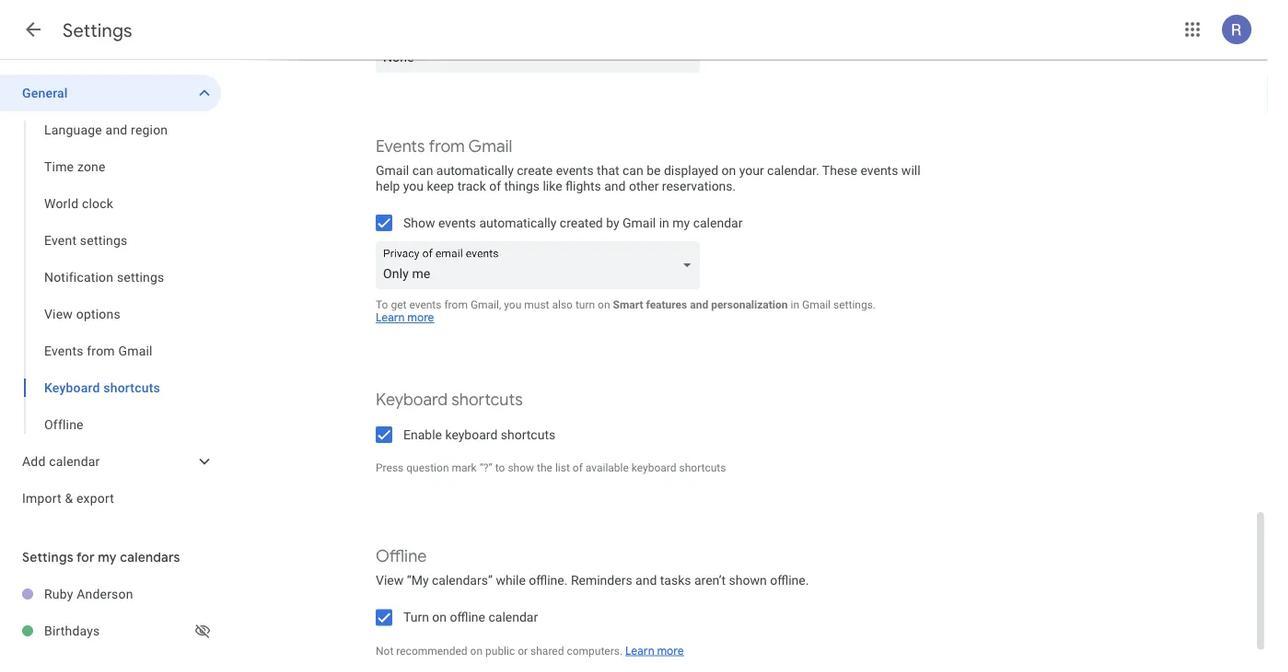 Task type: vqa. For each thing, say whether or not it's contained in the screenshot.
the left learn more "link"
yes



Task type: locate. For each thing, give the bounding box(es) containing it.
0 horizontal spatial learn more link
[[376, 311, 434, 325]]

from inside group
[[87, 343, 115, 358]]

events from gmail gmail can automatically create events that can be displayed on your calendar. these events will help you keep track of things like flights and other reservations.
[[376, 136, 921, 194]]

1 horizontal spatial can
[[623, 164, 644, 179]]

by
[[606, 216, 620, 231]]

view inside the offline view "my calendars" while offline. reminders and tasks aren't shown offline.
[[376, 573, 404, 589]]

be
[[647, 164, 661, 179]]

automatically left create
[[436, 164, 514, 179]]

1 vertical spatial settings
[[22, 549, 73, 566]]

more inside to get events from gmail, you must also turn on smart features and personalization in gmail settings. learn more
[[407, 311, 434, 325]]

events from gmail
[[44, 343, 153, 358]]

enable keyboard shortcuts
[[403, 427, 556, 443]]

keyboard shortcuts
[[44, 380, 160, 395], [376, 390, 523, 411]]

1 horizontal spatial in
[[791, 298, 800, 311]]

1 vertical spatial events
[[44, 343, 83, 358]]

of inside events from gmail gmail can automatically create events that can be displayed on your calendar. these events will help you keep track of things like flights and other reservations.
[[489, 179, 501, 194]]

general
[[22, 85, 68, 100]]

settings heading
[[63, 18, 132, 42]]

time
[[44, 159, 74, 174]]

you left must
[[504, 298, 522, 311]]

"?"
[[480, 462, 493, 475]]

settings left for
[[22, 549, 73, 566]]

1 horizontal spatial my
[[673, 216, 690, 231]]

learn
[[376, 311, 405, 325], [626, 644, 655, 658]]

0 horizontal spatial you
[[403, 179, 424, 194]]

reservations.
[[662, 179, 736, 194]]

settings up options
[[117, 269, 164, 285]]

2 offline. from the left
[[770, 573, 809, 589]]

of right track
[[489, 179, 501, 194]]

add
[[22, 454, 46, 469]]

learn inside to get events from gmail, you must also turn on smart features and personalization in gmail settings. learn more
[[376, 311, 405, 325]]

offline view "my calendars" while offline. reminders and tasks aren't shown offline.
[[376, 546, 809, 589]]

you inside to get events from gmail, you must also turn on smart features and personalization in gmail settings. learn more
[[504, 298, 522, 311]]

from for events from gmail gmail can automatically create events that can be displayed on your calendar. these events will help you keep track of things like flights and other reservations.
[[429, 136, 465, 158]]

of right list
[[573, 462, 583, 475]]

in
[[659, 216, 670, 231], [791, 298, 800, 311]]

from
[[429, 136, 465, 158], [444, 298, 468, 311], [87, 343, 115, 358]]

view left "my
[[376, 573, 404, 589]]

offline up add calendar in the left bottom of the page
[[44, 417, 84, 432]]

offline. right shown
[[770, 573, 809, 589]]

None field
[[376, 25, 707, 73], [376, 242, 707, 290], [376, 25, 707, 73], [376, 242, 707, 290]]

not
[[376, 645, 394, 658]]

1 horizontal spatial of
[[573, 462, 583, 475]]

0 vertical spatial learn more link
[[376, 311, 434, 325]]

on right turn
[[598, 298, 610, 311]]

on left your
[[722, 164, 736, 179]]

things
[[504, 179, 540, 194]]

and inside to get events from gmail, you must also turn on smart features and personalization in gmail settings. learn more
[[690, 298, 708, 311]]

and inside the offline view "my calendars" while offline. reminders and tasks aren't shown offline.
[[636, 573, 657, 589]]

1 horizontal spatial you
[[504, 298, 522, 311]]

shared
[[531, 645, 564, 658]]

automatically down things
[[479, 216, 557, 231]]

tasks
[[660, 573, 691, 589]]

world clock
[[44, 196, 113, 211]]

birthdays
[[44, 623, 100, 638]]

1 vertical spatial automatically
[[479, 216, 557, 231]]

settings for event settings
[[80, 233, 128, 248]]

from up keep
[[429, 136, 465, 158]]

1 horizontal spatial learn
[[626, 644, 655, 658]]

from inside to get events from gmail, you must also turn on smart features and personalization in gmail settings. learn more
[[444, 298, 468, 311]]

from left gmail,
[[444, 298, 468, 311]]

events right get
[[409, 298, 442, 311]]

automatically inside events from gmail gmail can automatically create events that can be displayed on your calendar. these events will help you keep track of things like flights and other reservations.
[[436, 164, 514, 179]]

1 vertical spatial you
[[504, 298, 522, 311]]

keyboard shortcuts down events from gmail in the bottom of the page
[[44, 380, 160, 395]]

offline for offline
[[44, 417, 84, 432]]

group
[[0, 111, 221, 443]]

can left be
[[623, 164, 644, 179]]

0 vertical spatial from
[[429, 136, 465, 158]]

0 vertical spatial view
[[44, 306, 73, 321]]

anderson
[[77, 586, 133, 602]]

on inside not recommended on public or shared computers. learn more
[[470, 645, 483, 658]]

offline. right while
[[529, 573, 568, 589]]

0 horizontal spatial calendar
[[49, 454, 100, 469]]

and left other
[[605, 179, 626, 194]]

get
[[391, 298, 407, 311]]

notification
[[44, 269, 114, 285]]

available
[[586, 462, 629, 475]]

learn more link right computers. at bottom
[[626, 644, 684, 658]]

more down tasks
[[657, 644, 684, 658]]

gmail down options
[[118, 343, 153, 358]]

keyboard up enable at the bottom of page
[[376, 390, 448, 411]]

offline up "my
[[376, 546, 427, 567]]

offline
[[44, 417, 84, 432], [376, 546, 427, 567]]

gmail
[[468, 136, 512, 158], [376, 164, 409, 179], [623, 216, 656, 231], [802, 298, 831, 311], [118, 343, 153, 358]]

0 horizontal spatial keyboard
[[44, 380, 100, 395]]

calendar
[[693, 216, 743, 231], [49, 454, 100, 469], [489, 610, 538, 625]]

view
[[44, 306, 73, 321], [376, 573, 404, 589]]

in down reservations.
[[659, 216, 670, 231]]

1 horizontal spatial offline
[[376, 546, 427, 567]]

on right the turn
[[432, 610, 447, 625]]

calendar down reservations.
[[693, 216, 743, 231]]

can
[[412, 164, 433, 179], [623, 164, 644, 179]]

offline inside the offline view "my calendars" while offline. reminders and tasks aren't shown offline.
[[376, 546, 427, 567]]

0 vertical spatial events
[[376, 136, 425, 158]]

not recommended on public or shared computers. learn more
[[376, 644, 684, 658]]

from inside events from gmail gmail can automatically create events that can be displayed on your calendar. these events will help you keep track of things like flights and other reservations.
[[429, 136, 465, 158]]

turn on offline calendar
[[403, 610, 538, 625]]

keyboard up mark
[[445, 427, 498, 443]]

events right the show
[[438, 216, 476, 231]]

calendar up or
[[489, 610, 538, 625]]

0 vertical spatial automatically
[[436, 164, 514, 179]]

1 vertical spatial offline
[[376, 546, 427, 567]]

settings up notification settings
[[80, 233, 128, 248]]

gmail inside to get events from gmail, you must also turn on smart features and personalization in gmail settings. learn more
[[802, 298, 831, 311]]

0 vertical spatial offline
[[44, 417, 84, 432]]

1 horizontal spatial keyboard
[[376, 390, 448, 411]]

zone
[[77, 159, 106, 174]]

shortcuts
[[103, 380, 160, 395], [452, 390, 523, 411], [501, 427, 556, 443], [679, 462, 726, 475]]

settings up general tree item
[[63, 18, 132, 42]]

2 horizontal spatial calendar
[[693, 216, 743, 231]]

more right get
[[407, 311, 434, 325]]

event
[[44, 233, 77, 248]]

press
[[376, 462, 404, 475]]

0 vertical spatial settings
[[63, 18, 132, 42]]

ruby anderson
[[44, 586, 133, 602]]

learn more link
[[376, 311, 434, 325], [626, 644, 684, 658]]

that
[[597, 164, 620, 179]]

events up help
[[376, 136, 425, 158]]

keyboard down events from gmail in the bottom of the page
[[44, 380, 100, 395]]

0 vertical spatial learn
[[376, 311, 405, 325]]

0 vertical spatial more
[[407, 311, 434, 325]]

0 horizontal spatial keyboard
[[445, 427, 498, 443]]

0 horizontal spatial offline
[[44, 417, 84, 432]]

calendar.
[[767, 164, 820, 179]]

0 horizontal spatial of
[[489, 179, 501, 194]]

my right for
[[98, 549, 117, 566]]

1 vertical spatial more
[[657, 644, 684, 658]]

1 horizontal spatial view
[[376, 573, 404, 589]]

1 vertical spatial from
[[444, 298, 468, 311]]

can right help
[[412, 164, 433, 179]]

events inside tree
[[44, 343, 83, 358]]

create
[[517, 164, 553, 179]]

import & export
[[22, 491, 114, 506]]

0 horizontal spatial offline.
[[529, 573, 568, 589]]

2 vertical spatial calendar
[[489, 610, 538, 625]]

and left region
[[106, 122, 128, 137]]

1 horizontal spatial calendar
[[489, 610, 538, 625]]

public
[[485, 645, 515, 658]]

show events automatically created by gmail in my calendar
[[403, 216, 743, 231]]

0 vertical spatial you
[[403, 179, 424, 194]]

0 vertical spatial in
[[659, 216, 670, 231]]

and left tasks
[[636, 573, 657, 589]]

automatically
[[436, 164, 514, 179], [479, 216, 557, 231]]

on
[[722, 164, 736, 179], [598, 298, 610, 311], [432, 610, 447, 625], [470, 645, 483, 658]]

0 horizontal spatial can
[[412, 164, 433, 179]]

0 horizontal spatial events
[[44, 343, 83, 358]]

reminders
[[571, 573, 632, 589]]

events
[[556, 164, 594, 179], [861, 164, 898, 179], [438, 216, 476, 231], [409, 298, 442, 311]]

on left public
[[470, 645, 483, 658]]

0 horizontal spatial my
[[98, 549, 117, 566]]

1 vertical spatial learn more link
[[626, 644, 684, 658]]

2 vertical spatial from
[[87, 343, 115, 358]]

1 vertical spatial view
[[376, 573, 404, 589]]

region
[[131, 122, 168, 137]]

personalization
[[711, 298, 788, 311]]

view left options
[[44, 306, 73, 321]]

1 horizontal spatial events
[[376, 136, 425, 158]]

ruby anderson tree item
[[0, 576, 221, 613]]

in right personalization
[[791, 298, 800, 311]]

settings
[[80, 233, 128, 248], [117, 269, 164, 285]]

1 horizontal spatial learn more link
[[626, 644, 684, 658]]

1 vertical spatial settings
[[117, 269, 164, 285]]

to
[[376, 298, 388, 311]]

settings for settings
[[63, 18, 132, 42]]

options
[[76, 306, 121, 321]]

keyboard
[[445, 427, 498, 443], [632, 462, 677, 475]]

0 vertical spatial calendar
[[693, 216, 743, 231]]

0 vertical spatial my
[[673, 216, 690, 231]]

aren't
[[695, 573, 726, 589]]

time zone
[[44, 159, 106, 174]]

events inside events from gmail gmail can automatically create events that can be displayed on your calendar. these events will help you keep track of things like flights and other reservations.
[[376, 136, 425, 158]]

calendars"
[[432, 573, 493, 589]]

my down reservations.
[[673, 216, 690, 231]]

0 horizontal spatial more
[[407, 311, 434, 325]]

keyboard right the available
[[632, 462, 677, 475]]

events down view options
[[44, 343, 83, 358]]

0 horizontal spatial learn
[[376, 311, 405, 325]]

0 horizontal spatial keyboard shortcuts
[[44, 380, 160, 395]]

my
[[673, 216, 690, 231], [98, 549, 117, 566]]

0 vertical spatial of
[[489, 179, 501, 194]]

0 vertical spatial settings
[[80, 233, 128, 248]]

1 horizontal spatial keyboard shortcuts
[[376, 390, 523, 411]]

smart
[[613, 298, 643, 311]]

these
[[822, 164, 858, 179]]

1 vertical spatial in
[[791, 298, 800, 311]]

features
[[646, 298, 687, 311]]

you right help
[[403, 179, 424, 194]]

offline.
[[529, 573, 568, 589], [770, 573, 809, 589]]

to
[[495, 462, 505, 475]]

1 vertical spatial keyboard
[[632, 462, 677, 475]]

from down options
[[87, 343, 115, 358]]

and right features
[[690, 298, 708, 311]]

keyboard shortcuts up enable at the bottom of page
[[376, 390, 523, 411]]

calendar up &
[[49, 454, 100, 469]]

settings for settings for my calendars
[[22, 549, 73, 566]]

1 horizontal spatial keyboard
[[632, 462, 677, 475]]

events
[[376, 136, 425, 158], [44, 343, 83, 358]]

event settings
[[44, 233, 128, 248]]

learn more link left gmail,
[[376, 311, 434, 325]]

1 horizontal spatial more
[[657, 644, 684, 658]]

gmail left settings. on the top of the page
[[802, 298, 831, 311]]

enable
[[403, 427, 442, 443]]

for
[[76, 549, 95, 566]]

1 horizontal spatial offline.
[[770, 573, 809, 589]]

on inside events from gmail gmail can automatically create events that can be displayed on your calendar. these events will help you keep track of things like flights and other reservations.
[[722, 164, 736, 179]]

tree
[[0, 75, 221, 517]]



Task type: describe. For each thing, give the bounding box(es) containing it.
world
[[44, 196, 79, 211]]

general tree item
[[0, 75, 221, 111]]

gmail up track
[[468, 136, 512, 158]]

or
[[518, 645, 528, 658]]

your
[[739, 164, 764, 179]]

export
[[76, 491, 114, 506]]

1 vertical spatial learn
[[626, 644, 655, 658]]

0 horizontal spatial view
[[44, 306, 73, 321]]

shown
[[729, 573, 767, 589]]

1 can from the left
[[412, 164, 433, 179]]

also
[[552, 298, 573, 311]]

&
[[65, 491, 73, 506]]

show
[[508, 462, 534, 475]]

calendars
[[120, 549, 180, 566]]

will
[[902, 164, 921, 179]]

settings.
[[834, 298, 876, 311]]

1 vertical spatial of
[[573, 462, 583, 475]]

keyboard inside group
[[44, 380, 100, 395]]

keyboard shortcuts inside group
[[44, 380, 160, 395]]

language and region
[[44, 122, 168, 137]]

0 vertical spatial keyboard
[[445, 427, 498, 443]]

clock
[[82, 196, 113, 211]]

gmail,
[[471, 298, 501, 311]]

you inside events from gmail gmail can automatically create events that can be displayed on your calendar. these events will help you keep track of things like flights and other reservations.
[[403, 179, 424, 194]]

gmail inside group
[[118, 343, 153, 358]]

the
[[537, 462, 553, 475]]

on inside to get events from gmail, you must also turn on smart features and personalization in gmail settings. learn more
[[598, 298, 610, 311]]

events inside to get events from gmail, you must also turn on smart features and personalization in gmail settings. learn more
[[409, 298, 442, 311]]

computers.
[[567, 645, 623, 658]]

keep
[[427, 179, 454, 194]]

2 can from the left
[[623, 164, 644, 179]]

ruby
[[44, 586, 73, 602]]

1 vertical spatial my
[[98, 549, 117, 566]]

list
[[555, 462, 570, 475]]

settings for notification settings
[[117, 269, 164, 285]]

gmail right by
[[623, 216, 656, 231]]

add calendar
[[22, 454, 100, 469]]

track
[[457, 179, 486, 194]]

1 offline. from the left
[[529, 573, 568, 589]]

offline for offline view "my calendars" while offline. reminders and tasks aren't shown offline.
[[376, 546, 427, 567]]

other
[[629, 179, 659, 194]]

created
[[560, 216, 603, 231]]

offline
[[450, 610, 485, 625]]

and inside group
[[106, 122, 128, 137]]

and inside events from gmail gmail can automatically create events that can be displayed on your calendar. these events will help you keep track of things like flights and other reservations.
[[605, 179, 626, 194]]

events left the that at left top
[[556, 164, 594, 179]]

events left will
[[861, 164, 898, 179]]

press question mark "?" to show the list of available keyboard shortcuts
[[376, 462, 726, 475]]

settings for my calendars tree
[[0, 576, 221, 649]]

help
[[376, 179, 400, 194]]

must
[[524, 298, 549, 311]]

from for events from gmail
[[87, 343, 115, 358]]

import
[[22, 491, 62, 506]]

language
[[44, 122, 102, 137]]

mark
[[452, 462, 477, 475]]

go back image
[[22, 18, 44, 41]]

turn
[[403, 610, 429, 625]]

tree containing general
[[0, 75, 221, 517]]

show
[[403, 216, 435, 231]]

settings for my calendars
[[22, 549, 180, 566]]

birthdays tree item
[[0, 613, 221, 649]]

like
[[543, 179, 562, 194]]

1 vertical spatial calendar
[[49, 454, 100, 469]]

birthdays link
[[44, 613, 192, 649]]

0 horizontal spatial in
[[659, 216, 670, 231]]

"my
[[407, 573, 429, 589]]

question
[[406, 462, 449, 475]]

to get events from gmail, you must also turn on smart features and personalization in gmail settings. learn more
[[376, 298, 876, 325]]

turn
[[576, 298, 595, 311]]

while
[[496, 573, 526, 589]]

displayed
[[664, 164, 719, 179]]

group containing language and region
[[0, 111, 221, 443]]

in inside to get events from gmail, you must also turn on smart features and personalization in gmail settings. learn more
[[791, 298, 800, 311]]

recommended
[[396, 645, 468, 658]]

gmail left keep
[[376, 164, 409, 179]]

view options
[[44, 306, 121, 321]]

notification settings
[[44, 269, 164, 285]]

flights
[[566, 179, 601, 194]]

events for events from gmail
[[44, 343, 83, 358]]

events for events from gmail gmail can automatically create events that can be displayed on your calendar. these events will help you keep track of things like flights and other reservations.
[[376, 136, 425, 158]]



